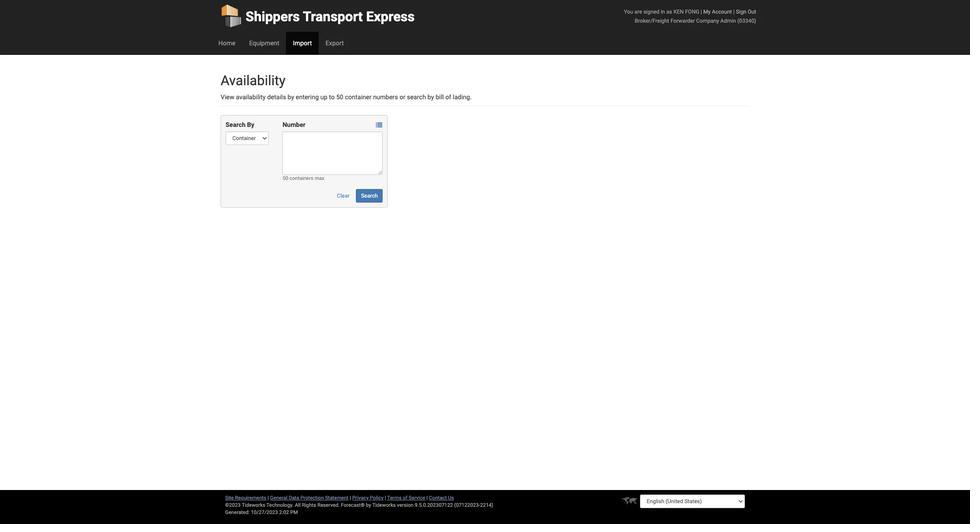 Task type: locate. For each thing, give the bounding box(es) containing it.
1 horizontal spatial by
[[366, 503, 371, 509]]

of
[[446, 94, 451, 101], [403, 496, 408, 502]]

1 horizontal spatial of
[[446, 94, 451, 101]]

statement
[[325, 496, 349, 502]]

9.5.0.202307122
[[415, 503, 453, 509]]

search for search by
[[226, 121, 246, 129]]

protection
[[301, 496, 324, 502]]

sign out link
[[736, 9, 757, 15]]

search right clear
[[361, 193, 378, 199]]

container
[[345, 94, 372, 101]]

by inside site requirements | general data protection statement | privacy policy | terms of service | contact us ©2023 tideworks technology. all rights reserved. forecast® by tideworks version 9.5.0.202307122 (07122023-2214) generated: 10/27/2023 2:02 pm
[[366, 503, 371, 509]]

1 vertical spatial 50
[[283, 176, 288, 182]]

by
[[288, 94, 294, 101], [428, 94, 434, 101], [366, 503, 371, 509]]

requirements
[[235, 496, 267, 502]]

0 vertical spatial search
[[226, 121, 246, 129]]

version
[[397, 503, 414, 509]]

by
[[247, 121, 254, 129]]

entering
[[296, 94, 319, 101]]

search inside search button
[[361, 193, 378, 199]]

clear button
[[332, 189, 355, 203]]

0 horizontal spatial search
[[226, 121, 246, 129]]

Number text field
[[283, 132, 383, 175]]

view availability details by entering up to 50 container numbers or search by bill of lading.
[[221, 94, 472, 101]]

you
[[624, 9, 633, 15]]

of up version
[[403, 496, 408, 502]]

generated:
[[225, 510, 250, 516]]

express
[[366, 9, 415, 25]]

company
[[697, 18, 719, 24]]

us
[[448, 496, 454, 502]]

general
[[270, 496, 288, 502]]

policy
[[370, 496, 384, 502]]

admin
[[721, 18, 736, 24]]

50 right to
[[336, 94, 344, 101]]

2 horizontal spatial by
[[428, 94, 434, 101]]

| left my
[[701, 9, 702, 15]]

clear
[[337, 193, 350, 199]]

tideworks
[[372, 503, 396, 509]]

view
[[221, 94, 234, 101]]

1 vertical spatial search
[[361, 193, 378, 199]]

up
[[321, 94, 328, 101]]

0 horizontal spatial of
[[403, 496, 408, 502]]

bill
[[436, 94, 444, 101]]

to
[[329, 94, 335, 101]]

search
[[407, 94, 426, 101]]

search left by
[[226, 121, 246, 129]]

contact
[[429, 496, 447, 502]]

by down privacy policy link
[[366, 503, 371, 509]]

50
[[336, 94, 344, 101], [283, 176, 288, 182]]

in
[[661, 9, 665, 15]]

1 horizontal spatial search
[[361, 193, 378, 199]]

1 horizontal spatial 50
[[336, 94, 344, 101]]

1 vertical spatial of
[[403, 496, 408, 502]]

10/27/2023
[[251, 510, 278, 516]]

search by
[[226, 121, 254, 129]]

(03340)
[[738, 18, 757, 24]]

0 vertical spatial 50
[[336, 94, 344, 101]]

0 vertical spatial of
[[446, 94, 451, 101]]

shippers transport express link
[[221, 0, 415, 32]]

site requirements link
[[225, 496, 267, 502]]

| up forecast®
[[350, 496, 351, 502]]

|
[[701, 9, 702, 15], [734, 9, 735, 15], [268, 496, 269, 502], [350, 496, 351, 502], [385, 496, 386, 502], [427, 496, 428, 502]]

privacy
[[352, 496, 369, 502]]

equipment button
[[242, 32, 286, 54]]

rights
[[302, 503, 316, 509]]

search
[[226, 121, 246, 129], [361, 193, 378, 199]]

equipment
[[249, 40, 279, 47]]

containers
[[290, 176, 314, 182]]

import button
[[286, 32, 319, 54]]

of right bill
[[446, 94, 451, 101]]

forecast®
[[341, 503, 365, 509]]

by left bill
[[428, 94, 434, 101]]

50 containers max
[[283, 176, 325, 182]]

terms
[[387, 496, 402, 502]]

by right details
[[288, 94, 294, 101]]

data
[[289, 496, 299, 502]]

shippers
[[246, 9, 300, 25]]

or
[[400, 94, 406, 101]]

fong
[[685, 9, 700, 15]]

transport
[[303, 9, 363, 25]]

account
[[712, 9, 732, 15]]

site requirements | general data protection statement | privacy policy | terms of service | contact us ©2023 tideworks technology. all rights reserved. forecast® by tideworks version 9.5.0.202307122 (07122023-2214) generated: 10/27/2023 2:02 pm
[[225, 496, 494, 516]]

50 left containers
[[283, 176, 288, 182]]

contact us link
[[429, 496, 454, 502]]

broker/freight
[[635, 18, 670, 24]]



Task type: vqa. For each thing, say whether or not it's contained in the screenshot.
password? on the bottom left
no



Task type: describe. For each thing, give the bounding box(es) containing it.
privacy policy link
[[352, 496, 384, 502]]

availability
[[221, 73, 286, 89]]

0 horizontal spatial 50
[[283, 176, 288, 182]]

as
[[667, 9, 672, 15]]

search button
[[356, 189, 383, 203]]

| up tideworks
[[385, 496, 386, 502]]

signed
[[644, 9, 660, 15]]

ken
[[674, 9, 684, 15]]

my
[[704, 9, 711, 15]]

terms of service link
[[387, 496, 425, 502]]

general data protection statement link
[[270, 496, 349, 502]]

show list image
[[376, 122, 383, 129]]

2214)
[[480, 503, 494, 509]]

service
[[409, 496, 425, 502]]

(07122023-
[[454, 503, 480, 509]]

site
[[225, 496, 234, 502]]

search for search
[[361, 193, 378, 199]]

reserved.
[[318, 503, 340, 509]]

details
[[267, 94, 286, 101]]

export
[[326, 40, 344, 47]]

home button
[[212, 32, 242, 54]]

0 horizontal spatial by
[[288, 94, 294, 101]]

lading.
[[453, 94, 472, 101]]

technology.
[[267, 503, 294, 509]]

import
[[293, 40, 312, 47]]

| up 9.5.0.202307122
[[427, 496, 428, 502]]

of inside site requirements | general data protection statement | privacy policy | terms of service | contact us ©2023 tideworks technology. all rights reserved. forecast® by tideworks version 9.5.0.202307122 (07122023-2214) generated: 10/27/2023 2:02 pm
[[403, 496, 408, 502]]

max
[[315, 176, 325, 182]]

sign
[[736, 9, 747, 15]]

availability
[[236, 94, 266, 101]]

you are signed in as ken fong | my account | sign out broker/freight forwarder company admin (03340)
[[624, 9, 757, 24]]

2:02
[[279, 510, 289, 516]]

all
[[295, 503, 301, 509]]

©2023 tideworks
[[225, 503, 265, 509]]

| left general
[[268, 496, 269, 502]]

are
[[635, 9, 642, 15]]

forwarder
[[671, 18, 695, 24]]

| left sign
[[734, 9, 735, 15]]

home
[[218, 40, 236, 47]]

out
[[748, 9, 757, 15]]

pm
[[290, 510, 298, 516]]

my account link
[[704, 9, 732, 15]]

shippers transport express
[[246, 9, 415, 25]]

export button
[[319, 32, 351, 54]]

number
[[283, 121, 306, 129]]

numbers
[[373, 94, 398, 101]]



